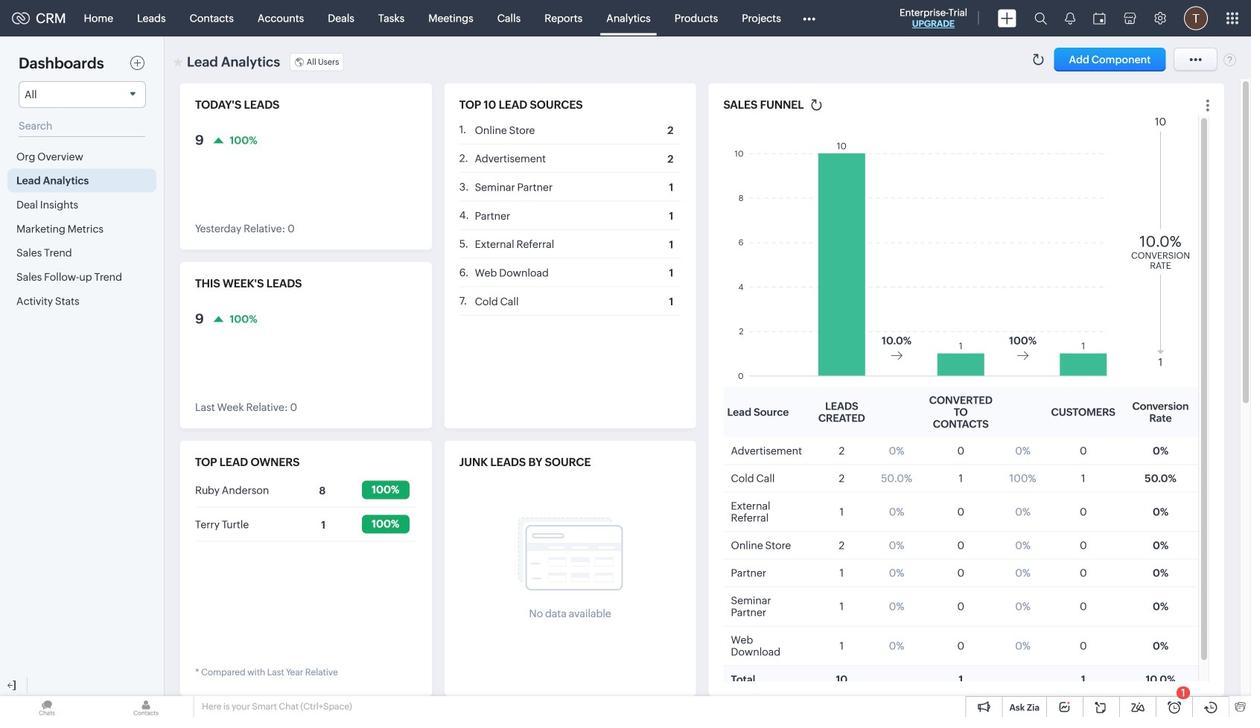 Task type: describe. For each thing, give the bounding box(es) containing it.
help image
[[1224, 53, 1236, 66]]

signals image
[[1065, 12, 1075, 25]]

Other Modules field
[[793, 6, 825, 30]]

profile image
[[1184, 6, 1208, 30]]

chats image
[[0, 696, 94, 717]]

profile element
[[1175, 0, 1217, 36]]

calendar image
[[1093, 12, 1106, 24]]

search element
[[1025, 0, 1056, 36]]



Task type: locate. For each thing, give the bounding box(es) containing it.
contacts image
[[99, 696, 193, 717]]

search image
[[1034, 12, 1047, 25]]

create menu element
[[989, 0, 1025, 36]]

None button
[[1054, 48, 1166, 71]]

create menu image
[[998, 9, 1017, 27]]

None field
[[19, 81, 146, 108]]

Search text field
[[19, 115, 145, 137]]

logo image
[[12, 12, 30, 24]]

signals element
[[1056, 0, 1084, 36]]



Task type: vqa. For each thing, say whether or not it's contained in the screenshot.
Search image
yes



